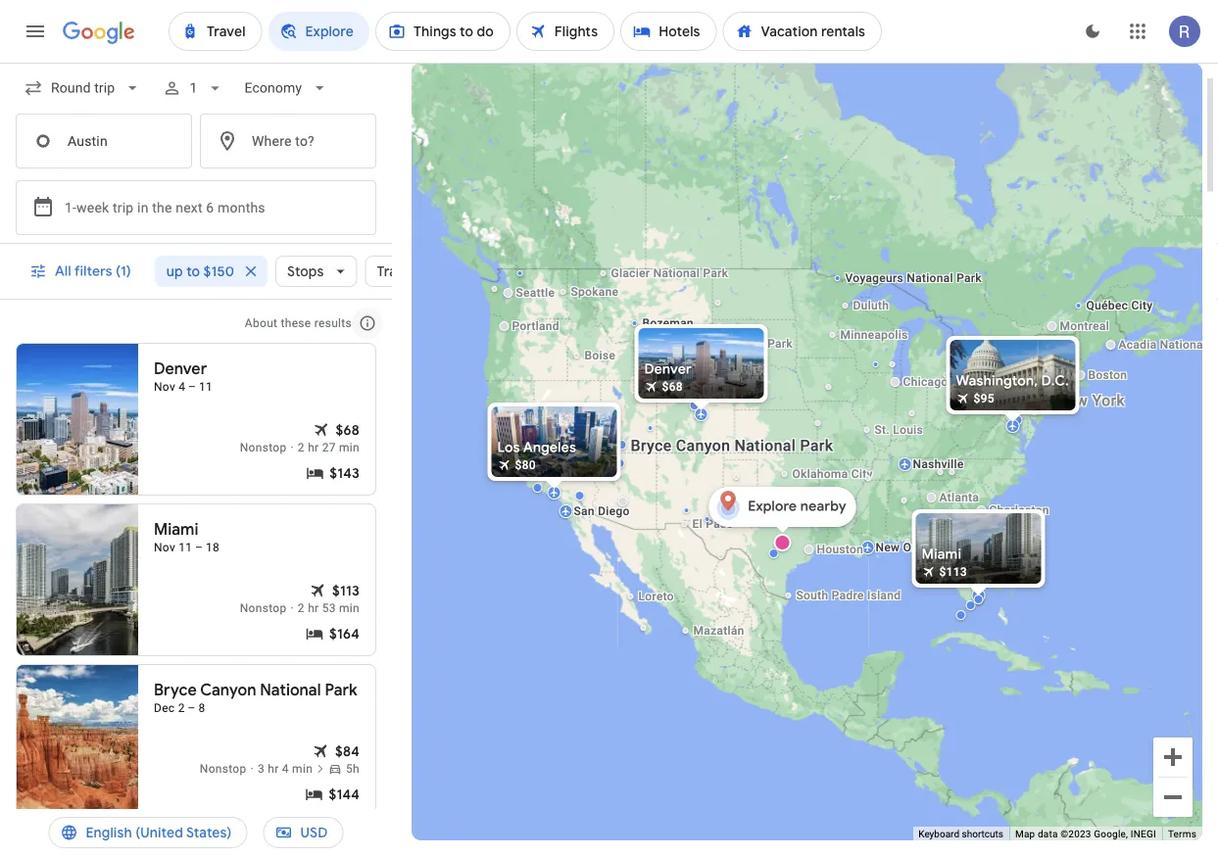 Task type: locate. For each thing, give the bounding box(es) containing it.
1 horizontal spatial city
[[1131, 299, 1153, 313]]

dec
[[154, 702, 175, 715]]

denver
[[154, 359, 207, 379], [644, 361, 692, 378]]

0 vertical spatial miami
[[154, 520, 199, 540]]

3 hr 4 min
[[258, 762, 313, 776]]

min for 4 – 11
[[339, 441, 360, 455]]

québec
[[1086, 299, 1128, 313]]

1 horizontal spatial bryce
[[631, 437, 672, 455]]

nonstop left 2 hr 53 min
[[240, 602, 287, 615]]

usd
[[300, 824, 328, 842]]

(united
[[135, 824, 183, 842]]

2 left 53
[[298, 602, 305, 615]]

1 vertical spatial nonstop
[[240, 602, 287, 615]]

detroit
[[954, 369, 992, 382]]

None field
[[16, 71, 150, 106], [237, 71, 337, 106], [16, 71, 150, 106], [237, 71, 337, 106]]

bryce canyon national park dec 2 – 8
[[154, 681, 357, 715]]

up to $150
[[166, 263, 234, 280]]

nonstop for national
[[200, 762, 246, 776]]

new left the orleans
[[876, 541, 900, 555]]

city right québec
[[1131, 299, 1153, 313]]

city for québec city
[[1131, 299, 1153, 313]]

to
[[186, 263, 200, 280]]

$68 up 27
[[336, 421, 360, 439]]

1 horizontal spatial miami
[[922, 546, 962, 564]]

None text field
[[16, 114, 192, 169]]

min for national
[[292, 762, 313, 776]]

1 horizontal spatial canyon
[[676, 437, 730, 455]]

0 vertical spatial canyon
[[676, 437, 730, 455]]

city for oklahoma city
[[851, 467, 873, 481]]

27
[[322, 441, 336, 455]]

1 horizontal spatial new
[[1056, 392, 1088, 410]]

national left pa
[[1160, 338, 1207, 352]]

2 vertical spatial min
[[292, 762, 313, 776]]

nov inside miami nov 11 – 18
[[154, 541, 175, 555]]

canyon up '2 – 8'
[[200, 681, 256, 701]]

2 vertical spatial nonstop
[[200, 762, 246, 776]]

san left diego
[[574, 505, 595, 518]]

1 vertical spatial 2
[[298, 602, 305, 615]]

$113 down the orleans
[[939, 565, 967, 579]]

spokane
[[571, 285, 619, 299]]

©2023
[[1061, 829, 1091, 840]]

0 horizontal spatial city
[[851, 467, 873, 481]]

san for san diego
[[574, 505, 595, 518]]

1 vertical spatial min
[[339, 602, 360, 615]]

bryce up dec
[[154, 681, 197, 701]]

3
[[258, 762, 265, 776]]

hr left 4
[[268, 762, 279, 776]]

$84
[[335, 743, 360, 761]]

1 vertical spatial 113 us dollars text field
[[332, 581, 360, 601]]

nov
[[154, 380, 175, 394], [154, 541, 175, 555]]

park left minneapolis
[[767, 337, 793, 351]]

angeles
[[523, 439, 576, 457]]

national for acadia
[[1160, 338, 1207, 352]]

113 us dollars text field down the orleans
[[939, 565, 967, 579]]

hr left 53
[[308, 602, 319, 615]]

0 horizontal spatial miami
[[154, 520, 199, 540]]

up
[[166, 263, 183, 280]]

san up the $80 "text box"
[[515, 435, 536, 449]]

glacier national park
[[611, 267, 728, 280]]

1 vertical spatial san
[[574, 505, 595, 518]]

2
[[298, 441, 305, 455], [298, 602, 305, 615]]

canyon for bryce canyon national park dec 2 – 8
[[200, 681, 256, 701]]

2 hr 27 min
[[298, 441, 360, 455]]

$68 down yellowstone
[[662, 380, 683, 394]]

(1)
[[116, 263, 131, 280]]

denver inside map 'region'
[[644, 361, 692, 378]]

tahoe
[[571, 417, 604, 430]]

bryce inside bryce canyon national park dec 2 – 8
[[154, 681, 197, 701]]

google,
[[1094, 829, 1128, 840]]

loading results progress bar
[[0, 63, 1218, 67]]

new
[[1056, 392, 1088, 410], [876, 541, 900, 555]]

filters form
[[0, 63, 392, 244]]

144 US dollars text field
[[329, 785, 360, 805]]

143 US dollars text field
[[330, 464, 360, 483]]

2 left 27
[[298, 441, 305, 455]]

1 vertical spatial bryce
[[154, 681, 197, 701]]

1 horizontal spatial $68
[[662, 380, 683, 394]]

0 horizontal spatial bryce
[[154, 681, 197, 701]]

mazatlán
[[693, 624, 744, 638]]

months
[[218, 199, 265, 216]]

0 horizontal spatial canyon
[[200, 681, 256, 701]]

inegi
[[1131, 829, 1156, 840]]

about
[[245, 317, 278, 330]]

Where to? text field
[[200, 114, 376, 169]]

0 horizontal spatial 113 us dollars text field
[[332, 581, 360, 601]]

min right 53
[[339, 602, 360, 615]]

miami inside map 'region'
[[922, 546, 962, 564]]

san for san francisco
[[515, 435, 536, 449]]

4 – 11
[[179, 380, 213, 394]]

map
[[1015, 829, 1035, 840]]

1 vertical spatial nov
[[154, 541, 175, 555]]

0 horizontal spatial $68
[[336, 421, 360, 439]]

2 2 from the top
[[298, 602, 305, 615]]

park for glacier national park
[[703, 267, 728, 280]]

nov left 4 – 11 on the top of the page
[[154, 380, 175, 394]]

canyon inside bryce canyon national park dec 2 – 8
[[200, 681, 256, 701]]

canyon down 68 us dollars text box
[[676, 437, 730, 455]]

0 vertical spatial nov
[[154, 380, 175, 394]]

bryce for bryce canyon national park dec 2 – 8
[[154, 681, 197, 701]]

nearby
[[800, 498, 847, 516]]

bryce inside map 'region'
[[631, 437, 672, 455]]

results
[[314, 317, 352, 330]]

city right oklahoma
[[851, 467, 873, 481]]

0 vertical spatial new
[[1056, 392, 1088, 410]]

national for voyageurs
[[907, 271, 953, 285]]

0 vertical spatial nonstop
[[240, 441, 287, 455]]

nonstop for 11 – 18
[[240, 602, 287, 615]]

canyon for bryce canyon national park
[[676, 437, 730, 455]]

0 vertical spatial hr
[[308, 441, 319, 455]]

$113 inside map 'region'
[[939, 565, 967, 579]]

1 vertical spatial canyon
[[200, 681, 256, 701]]

english (united states)
[[86, 824, 232, 842]]

bryce down 68 us dollars text box
[[631, 437, 672, 455]]

mode
[[419, 263, 456, 280]]

park down $164 text box
[[325, 681, 357, 701]]

0 vertical spatial $68
[[662, 380, 683, 394]]

acadia national pa
[[1119, 338, 1218, 352]]

1 vertical spatial new
[[876, 541, 900, 555]]

denver up 4 – 11 on the top of the page
[[154, 359, 207, 379]]

canyon inside map 'region'
[[676, 437, 730, 455]]

4
[[282, 762, 289, 776]]

1 horizontal spatial 113 us dollars text field
[[939, 565, 967, 579]]

new for new york
[[1056, 392, 1088, 410]]

el
[[692, 517, 703, 531]]

nonstop for 4 – 11
[[240, 441, 287, 455]]

all filters (1) button
[[18, 248, 147, 295]]

2 nov from the top
[[154, 541, 175, 555]]

duluth
[[853, 299, 889, 313]]

0 vertical spatial $113
[[939, 565, 967, 579]]

national right glacier at the top right of page
[[653, 267, 700, 280]]

1 button
[[154, 65, 233, 112]]

1 horizontal spatial san
[[574, 505, 595, 518]]

map data ©2023 google, inegi
[[1015, 829, 1156, 840]]

terms
[[1168, 829, 1197, 840]]

stops
[[287, 263, 324, 280]]

paso
[[706, 517, 734, 531]]

95 US dollars text field
[[974, 392, 995, 406]]

0 vertical spatial 113 us dollars text field
[[939, 565, 967, 579]]

miami inside miami nov 11 – 18
[[154, 520, 199, 540]]

$68 inside map 'region'
[[662, 380, 683, 394]]

south
[[796, 589, 829, 603]]

national up explore
[[735, 437, 796, 455]]

bryce canyon national park
[[631, 437, 833, 455]]

national right the voyageurs
[[907, 271, 953, 285]]

1 vertical spatial miami
[[922, 546, 962, 564]]

0 vertical spatial min
[[339, 441, 360, 455]]

1-week trip in the next 6 months
[[65, 199, 265, 216]]

map region
[[367, 0, 1218, 857]]

hr for 4 – 11
[[308, 441, 319, 455]]

68 US dollars text field
[[336, 420, 360, 440]]

1 horizontal spatial denver
[[644, 361, 692, 378]]

bryce for bryce canyon national park
[[631, 437, 672, 455]]

new down the d.c.
[[1056, 392, 1088, 410]]

min
[[339, 441, 360, 455], [339, 602, 360, 615], [292, 762, 313, 776]]

0 horizontal spatial san
[[515, 435, 536, 449]]

bryce
[[631, 437, 672, 455], [154, 681, 197, 701]]

nov for miami
[[154, 541, 175, 555]]

new for new orleans
[[876, 541, 900, 555]]

national for yellowstone
[[718, 337, 764, 351]]

explore nearby
[[748, 498, 847, 516]]

san
[[515, 435, 536, 449], [574, 505, 595, 518]]

nonstop left 3
[[200, 762, 246, 776]]

hr left 27
[[308, 441, 319, 455]]

national for glacier
[[653, 267, 700, 280]]

national right yellowstone
[[718, 337, 764, 351]]

1 2 from the top
[[298, 441, 305, 455]]

0 horizontal spatial new
[[876, 541, 900, 555]]

denver inside denver nov 4 – 11
[[154, 359, 207, 379]]

$113 up 53
[[332, 582, 360, 600]]

113 US dollars text field
[[939, 565, 967, 579], [332, 581, 360, 601]]

padre
[[832, 589, 864, 603]]

nov left 11 – 18
[[154, 541, 175, 555]]

min down $68 text field
[[339, 441, 360, 455]]

0 vertical spatial san
[[515, 435, 536, 449]]

data
[[1038, 829, 1058, 840]]

park inside bryce canyon national park dec 2 – 8
[[325, 681, 357, 701]]

national up 4
[[260, 681, 321, 701]]

los
[[497, 439, 520, 457]]

$150
[[203, 263, 234, 280]]

2 vertical spatial hr
[[268, 762, 279, 776]]

1 vertical spatial hr
[[308, 602, 319, 615]]

113 us dollars text field up 53
[[332, 581, 360, 601]]

miami
[[154, 520, 199, 540], [922, 546, 962, 564]]

national inside bryce canyon national park dec 2 – 8
[[260, 681, 321, 701]]

denver for denver
[[644, 361, 692, 378]]

miami left orlando
[[922, 546, 962, 564]]

0 horizontal spatial denver
[[154, 359, 207, 379]]

miami up 11 – 18
[[154, 520, 199, 540]]

week
[[77, 199, 109, 216]]

in
[[137, 199, 149, 216]]

min right 4
[[292, 762, 313, 776]]

el paso
[[692, 517, 734, 531]]

seattle
[[516, 286, 555, 300]]

nonstop left the 2 hr 27 min
[[240, 441, 287, 455]]

denver up 68 us dollars text box
[[644, 361, 692, 378]]

0 horizontal spatial $113
[[332, 582, 360, 600]]

1 vertical spatial city
[[851, 467, 873, 481]]

113 us dollars text field inside map 'region'
[[939, 565, 967, 579]]

0 vertical spatial bryce
[[631, 437, 672, 455]]

1 vertical spatial $68
[[336, 421, 360, 439]]

boise
[[585, 349, 616, 363]]

0 vertical spatial city
[[1131, 299, 1153, 313]]

travel
[[377, 263, 416, 280]]

orleans
[[903, 541, 946, 555]]

1 nov from the top
[[154, 380, 175, 394]]

nov inside denver nov 4 – 11
[[154, 380, 175, 394]]

houston
[[817, 543, 864, 557]]

park right the voyageurs
[[957, 271, 982, 285]]

$144
[[329, 786, 360, 804]]

1 horizontal spatial $113
[[939, 565, 967, 579]]

park up yellowstone national park
[[703, 267, 728, 280]]

0 vertical spatial 2
[[298, 441, 305, 455]]

explore
[[748, 498, 797, 516]]

$143
[[330, 465, 360, 482]]

bozeman
[[642, 317, 694, 330]]

st. louis
[[875, 423, 923, 437]]



Task type: vqa. For each thing, say whether or not it's contained in the screenshot.
top Total duration 2 hr 55 min. element
no



Task type: describe. For each thing, give the bounding box(es) containing it.
$68 for 68 us dollars text box
[[662, 380, 683, 394]]

york
[[1092, 392, 1125, 410]]

1 vertical spatial $113
[[332, 582, 360, 600]]

san francisco
[[515, 435, 593, 449]]

louis
[[893, 423, 923, 437]]

toronto
[[995, 349, 1038, 363]]

keyboard shortcuts button
[[919, 828, 1004, 841]]

5h
[[346, 762, 360, 776]]

d.c.
[[1041, 372, 1069, 390]]

$95
[[974, 392, 995, 406]]

2 for denver
[[298, 441, 305, 455]]

portland
[[512, 319, 559, 333]]

main menu image
[[24, 20, 47, 43]]

nashville
[[913, 458, 964, 471]]

the
[[152, 199, 172, 216]]

travel mode button
[[365, 248, 490, 295]]

island
[[867, 589, 901, 603]]

$164
[[329, 625, 360, 643]]

5 hours text field
[[346, 762, 360, 777]]

about these results image
[[344, 300, 391, 347]]

new orleans
[[876, 541, 946, 555]]

all
[[55, 263, 71, 280]]

164 US dollars text field
[[329, 624, 360, 644]]

park up oklahoma
[[800, 437, 833, 455]]

up to $150 button
[[155, 248, 268, 295]]

voyageurs national park
[[845, 271, 982, 285]]

53
[[322, 602, 336, 615]]

los angeles
[[497, 439, 576, 457]]

st.
[[875, 423, 890, 437]]

charleston
[[989, 504, 1049, 517]]

miami for miami nov 11 – 18
[[154, 520, 199, 540]]

6
[[206, 199, 214, 216]]

miami nov 11 – 18
[[154, 520, 220, 555]]

next
[[176, 199, 203, 216]]

francisco
[[539, 435, 593, 449]]

keyboard
[[919, 829, 960, 840]]

1-week trip in the next 6 months button
[[16, 180, 376, 235]]

84 US dollars text field
[[335, 742, 360, 762]]

lake
[[541, 417, 568, 430]]

denver for denver nov 4 – 11
[[154, 359, 207, 379]]

english
[[86, 824, 132, 842]]

2 hr 53 min
[[298, 602, 360, 615]]

trip
[[113, 199, 134, 216]]

new york
[[1056, 392, 1125, 410]]

keyboard shortcuts
[[919, 829, 1004, 840]]

68 US dollars text field
[[662, 380, 683, 394]]

park for yellowstone national park
[[767, 337, 793, 351]]

chicago
[[903, 375, 948, 389]]

nov for denver
[[154, 380, 175, 394]]

2 for miami
[[298, 602, 305, 615]]

hr for 11 – 18
[[308, 602, 319, 615]]

80 US dollars text field
[[515, 459, 536, 472]]

these
[[281, 317, 311, 330]]

voyageurs
[[845, 271, 904, 285]]

dallas
[[801, 504, 835, 517]]

none text field inside filters form
[[16, 114, 192, 169]]

states)
[[186, 824, 232, 842]]

loreto
[[639, 590, 674, 604]]

minneapolis
[[840, 328, 908, 342]]

boston
[[1088, 369, 1127, 382]]

denver nov 4 – 11
[[154, 359, 213, 394]]

south padre island
[[796, 589, 901, 603]]

park for voyageurs national park
[[957, 271, 982, 285]]

san diego
[[574, 505, 630, 518]]

washington, d.c.
[[956, 372, 1069, 390]]

11 – 18
[[179, 541, 220, 555]]

1-
[[65, 199, 77, 216]]

about these results
[[245, 317, 352, 330]]

miami for miami
[[922, 546, 962, 564]]

english (united states) button
[[48, 810, 247, 857]]

oklahoma
[[792, 467, 848, 481]]

2 – 8
[[178, 702, 205, 715]]

acadia
[[1119, 338, 1157, 352]]

hr for national
[[268, 762, 279, 776]]

all filters (1)
[[55, 263, 131, 280]]

terms link
[[1168, 829, 1197, 840]]

atlanta
[[939, 491, 979, 505]]

1
[[189, 80, 197, 96]]

washington,
[[956, 372, 1038, 390]]

oklahoma city
[[792, 467, 873, 481]]

diego
[[598, 505, 630, 518]]

stops button
[[275, 248, 357, 295]]

glacier
[[611, 267, 650, 280]]

min for 11 – 18
[[339, 602, 360, 615]]

$68 for $68 text field
[[336, 421, 360, 439]]

yellowstone
[[647, 337, 714, 351]]

filters
[[74, 263, 112, 280]]

change appearance image
[[1069, 8, 1116, 55]]

$80
[[515, 459, 536, 472]]

québec city
[[1086, 299, 1153, 313]]

pa
[[1210, 338, 1218, 352]]

lake tahoe
[[541, 417, 604, 430]]

shortcuts
[[962, 829, 1004, 840]]



